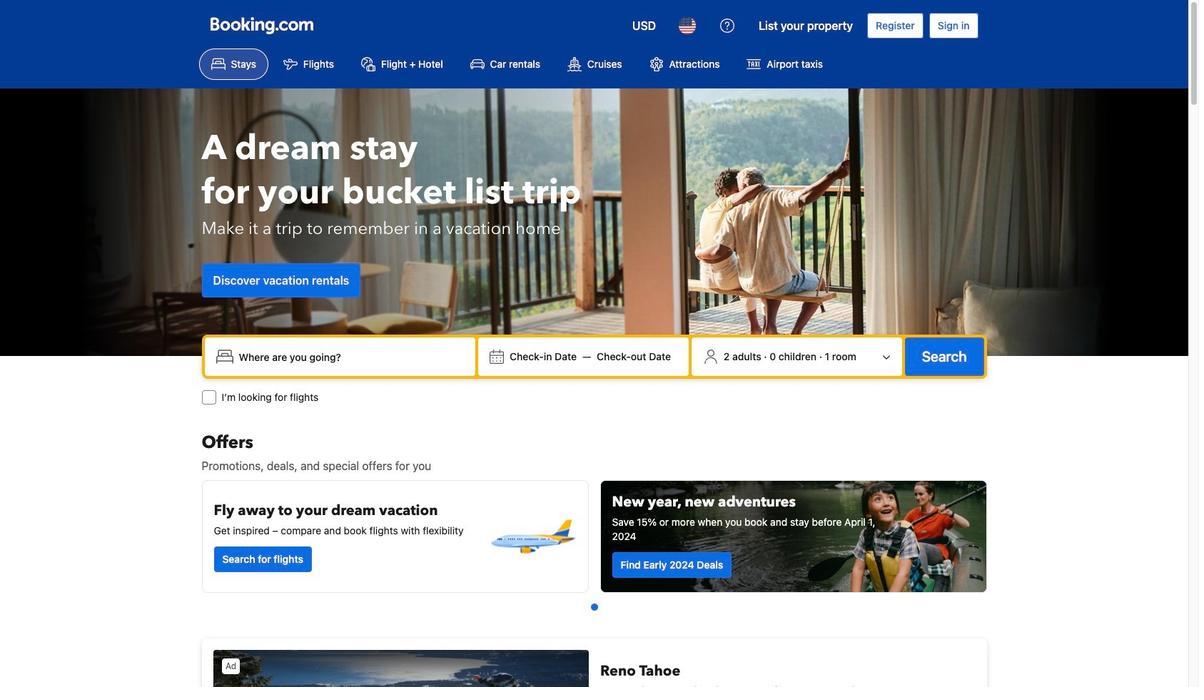 Task type: vqa. For each thing, say whether or not it's contained in the screenshot.
main content
yes



Task type: locate. For each thing, give the bounding box(es) containing it.
progress bar
[[591, 604, 598, 611]]

a young girl and woman kayak on a river image
[[601, 481, 986, 592]]

main content
[[196, 432, 993, 687]]

fly away to your dream vacation image
[[488, 493, 576, 581]]



Task type: describe. For each thing, give the bounding box(es) containing it.
Where are you going? field
[[233, 344, 470, 370]]

booking.com image
[[210, 17, 313, 34]]



